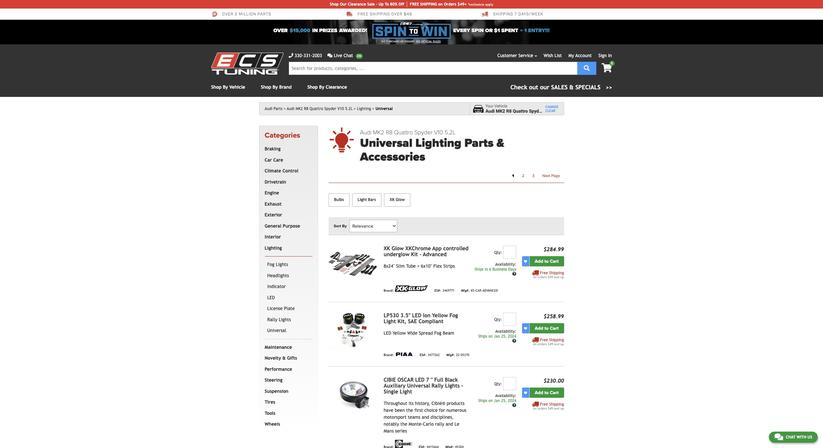 Task type: vqa. For each thing, say whether or not it's contained in the screenshot.
my account
yes



Task type: describe. For each thing, give the bounding box(es) containing it.
led inside cibie oscar led 7 " full black auxiliary universal rally lights - single light
[[416, 377, 425, 383]]

qty: for xk glow xkchrome app controlled underglow kit - advanced
[[495, 251, 502, 255]]

ships on jan 25, 2024 for lp530 3.5" led ion yellow fog light kit, sae compliant
[[479, 334, 517, 339]]

0 horizontal spatial 2
[[235, 12, 238, 17]]

headlights
[[268, 273, 289, 278]]

shipping 7 days/week
[[493, 12, 544, 17]]

$49 for xk glow xkchrome app controlled underglow kit - advanced
[[548, 276, 554, 279]]

universal inside cibie oscar led 7 " full black auxiliary universal rally lights - single light
[[408, 383, 430, 389]]

braking link
[[264, 144, 311, 155]]

2024 for $230.00
[[508, 399, 517, 404]]

change
[[546, 105, 559, 109]]

us
[[808, 435, 813, 440]]

.
[[441, 40, 442, 43]]

parts
[[258, 12, 271, 17]]

$49 right over
[[404, 12, 412, 17]]

xk for xk glow xkchrome app controlled underglow kit - advanced
[[384, 246, 390, 252]]

free for cibie oscar led 7 " full black auxiliary universal rally lights - single light
[[541, 403, 548, 407]]

exterior
[[265, 213, 282, 218]]

light bars link
[[352, 194, 382, 207]]

v10 for audi mk2 r8 quattro spyder v10 5.2l
[[338, 107, 344, 111]]

sales & specials
[[552, 84, 601, 91]]

over 2 million parts
[[222, 12, 271, 17]]

shipping for $230.00
[[550, 403, 565, 407]]

question circle image for $284.99
[[513, 272, 517, 276]]

kit,
[[398, 319, 407, 325]]

orders for $230.00
[[538, 407, 547, 411]]

$258.99
[[544, 314, 565, 320]]

xkglow - corporate logo image
[[395, 286, 428, 292]]

ecs tuning image
[[211, 53, 284, 75]]

your
[[486, 104, 494, 108]]

1 horizontal spatial 7
[[515, 12, 518, 17]]

0 vertical spatial chat
[[344, 53, 353, 58]]

wheels
[[265, 422, 280, 427]]

jan for cibie oscar led 7 " full black auxiliary universal rally lights - single light
[[494, 399, 501, 404]]

cibie oscar led 7 " full black auxiliary universal rally lights - single light
[[384, 377, 464, 395]]

$49 for lp530 3.5" led ion yellow fog light kit, sae compliant
[[548, 343, 554, 346]]

xk glow
[[390, 198, 405, 202]]

performance link
[[264, 364, 311, 375]]

rally
[[436, 422, 445, 427]]

ships for xk glow xkchrome app controlled underglow kit - advanced
[[475, 267, 484, 272]]

brand
[[279, 85, 292, 90]]

shop by clearance
[[308, 85, 347, 90]]

flex
[[434, 264, 442, 269]]

lighting for the rightmost the lighting link
[[357, 107, 371, 111]]

0 horizontal spatial -
[[376, 2, 378, 7]]

light inside cibie oscar led 7 " full black auxiliary universal rally lights - single light
[[400, 389, 413, 395]]

climate control
[[265, 168, 299, 174]]

question circle image
[[513, 339, 517, 343]]

cibie oscar led 7 " full black auxiliary universal rally lights - single light link
[[384, 377, 464, 395]]

0 vertical spatial 1
[[525, 27, 527, 34]]

throughout
[[384, 401, 408, 407]]

chat with us
[[787, 435, 813, 440]]

330-
[[295, 53, 304, 58]]

car
[[265, 157, 272, 163]]

"
[[431, 377, 433, 383]]

25, for $258.99
[[502, 334, 507, 339]]

es#4415664 - 45304 - cibie oscar led 7 " full black auxiliary universal rally lights - single light - throughout its history, cibi products have been the first choice for numerous motorsport teams and disciplines, notably the monte-carlo rally and le mans series - cibie - audi bmw volkswagen mercedes benz mini porsche image
[[329, 378, 379, 415]]

your vehicle audi mk2 r8 quattro spyder v10 5.2l
[[486, 104, 563, 114]]

over for over 2 million parts
[[222, 12, 234, 17]]

and for $230.00
[[555, 407, 560, 411]]

fog inside the lighting subcategories element
[[268, 262, 275, 267]]

r8 for audi mk2 r8 quattro spyder v10 5.2l universal lighting parts & accessories
[[386, 129, 393, 136]]

novelty & gifts link
[[264, 353, 311, 364]]

see
[[416, 40, 421, 43]]

ping
[[429, 2, 437, 7]]

es#3477262 - 22-05370 - lp530 3.5" led ion yellow fog light kit, sae compliant - led yellow wide spread fog beam - piaa - audi bmw volkswagen mini image
[[329, 313, 379, 351]]

1 vertical spatial in
[[485, 267, 488, 272]]

page
[[552, 174, 561, 178]]

xk glow xkchrome app controlled underglow kit - advanced
[[384, 246, 469, 258]]

exhaust
[[265, 202, 282, 207]]

free inside free shipping over $49 link
[[358, 12, 369, 17]]

clear
[[546, 109, 556, 113]]

$49+
[[458, 2, 467, 7]]

rally inside cibie oscar led 7 " full black auxiliary universal rally lights - single light
[[432, 383, 444, 389]]

been
[[395, 408, 405, 413]]

25, for $230.00
[[502, 399, 507, 404]]

1 horizontal spatial lighting link
[[357, 107, 375, 111]]

0 vertical spatial parts
[[274, 107, 283, 111]]

wish
[[544, 53, 554, 58]]

add to cart for $258.99
[[535, 326, 559, 332]]

0 vertical spatial the
[[407, 408, 413, 413]]

exhaust link
[[264, 199, 311, 210]]

up for $258.99
[[561, 343, 565, 346]]

6
[[490, 267, 492, 272]]

and for $284.99
[[555, 276, 560, 279]]

jan for lp530 3.5" led ion yellow fog light kit, sae compliant
[[494, 334, 501, 339]]

cart for $258.99
[[550, 326, 559, 332]]

over for over $15,000 in prizes
[[274, 27, 288, 34]]

& for specials
[[570, 84, 574, 91]]

exterior link
[[264, 210, 311, 221]]

up for $284.99
[[561, 276, 565, 279]]

brand: for xk glow xkchrome app controlled underglow kit - advanced
[[384, 289, 394, 293]]

led yellow wide spread fog beam
[[384, 331, 455, 336]]

oscar
[[398, 377, 414, 383]]

2024 for $258.99
[[508, 334, 517, 339]]

3469771
[[443, 289, 455, 293]]

audi inside your vehicle audi mk2 r8 quattro spyder v10 5.2l
[[486, 109, 495, 114]]

comments image for chat
[[775, 433, 784, 441]]

to for $258.99
[[545, 326, 549, 332]]

es#3469771 - ks-car-advanced - xk glow xkchrome app controlled underglow kit - advanced - 8x24" slim tube + 6x10" flex strips - xkglow - audi bmw volkswagen mini image
[[329, 246, 379, 284]]

1 vertical spatial the
[[401, 422, 408, 427]]

lighting inside audi mk2 r8 quattro spyder v10 5.2l universal lighting parts & accessories
[[416, 136, 462, 150]]

3477262
[[428, 353, 440, 357]]

to
[[385, 2, 389, 7]]

service
[[519, 53, 534, 58]]

spyder for audi mk2 r8 quattro spyder v10 5.2l
[[325, 107, 337, 111]]

led link
[[266, 293, 311, 304]]

- inside cibie oscar led 7 " full black auxiliary universal rally lights - single light
[[462, 383, 464, 389]]

qty: for lp530 3.5" led ion yellow fog light kit, sae compliant
[[495, 318, 502, 322]]

to for $284.99
[[545, 259, 549, 264]]

2 link
[[519, 172, 529, 180]]

shop by clearance link
[[308, 85, 347, 90]]

search image
[[584, 65, 590, 71]]

live chat
[[334, 53, 353, 58]]

novelty
[[265, 356, 281, 361]]

cart for $230.00
[[550, 390, 559, 396]]

by for brand
[[273, 85, 278, 90]]

wish list
[[544, 53, 562, 58]]

1 inside paginated product list navigation navigation
[[513, 174, 515, 178]]

3
[[533, 174, 535, 178]]

vehicle inside your vehicle audi mk2 r8 quattro spyder v10 5.2l
[[495, 104, 508, 108]]

over $15,000 in prizes
[[274, 27, 338, 34]]

0 vertical spatial vehicle
[[230, 85, 245, 90]]

steering
[[265, 378, 283, 383]]

app
[[433, 246, 442, 252]]

led down lp530
[[384, 331, 392, 336]]

category navigation element
[[259, 126, 318, 436]]

free shipping on orders $49 and up for $230.00
[[534, 403, 565, 411]]

1 vertical spatial lighting link
[[264, 243, 311, 254]]

clear link
[[546, 109, 559, 113]]

disciplines,
[[431, 415, 454, 420]]

free ship ping on orders $49+ *exclusions apply
[[410, 2, 494, 7]]

beam
[[443, 331, 455, 336]]

account
[[576, 53, 592, 58]]

no purchase necessary. see official rules .
[[382, 40, 442, 43]]

add for $230.00
[[535, 390, 544, 396]]

7 inside cibie oscar led 7 " full black auxiliary universal rally lights - single light
[[426, 377, 430, 383]]

universal inside audi mk2 r8 quattro spyder v10 5.2l universal lighting parts & accessories
[[360, 136, 413, 150]]

shipping
[[370, 12, 390, 17]]

accessories
[[360, 150, 426, 164]]

yellow inside lp530 3.5" led ion yellow fog light kit, sae compliant
[[432, 313, 448, 319]]

*exclusions apply link
[[469, 2, 494, 7]]

next page link
[[539, 172, 565, 180]]

by for vehicle
[[223, 85, 228, 90]]

free shipping on orders $49 and up for $284.99
[[534, 271, 565, 279]]

with
[[797, 435, 807, 440]]

r8 inside your vehicle audi mk2 r8 quattro spyder v10 5.2l
[[507, 109, 512, 114]]

choice
[[425, 408, 438, 413]]

add to cart button for $258.99
[[530, 324, 565, 334]]

entry!!!
[[529, 27, 550, 34]]

climate control link
[[264, 166, 311, 177]]

lp530 3.5" led ion yellow fog light kit, sae compliant link
[[384, 313, 458, 325]]

shop by brand link
[[261, 85, 292, 90]]

customer
[[498, 53, 517, 58]]

motorsport
[[384, 415, 407, 420]]

cibie - corporate logo image
[[395, 440, 413, 449]]

ships on jan 25, 2024 for cibie oscar led 7 " full black auxiliary universal rally lights - single light
[[479, 399, 517, 404]]

5.2l inside your vehicle audi mk2 r8 quattro spyder v10 5.2l
[[554, 109, 563, 114]]

tires
[[265, 400, 276, 405]]

days/week
[[519, 12, 544, 17]]

add to cart button for $284.99
[[530, 257, 565, 267]]

performance
[[265, 367, 292, 372]]

fog inside lp530 3.5" led ion yellow fog light kit, sae compliant
[[450, 313, 458, 319]]

up
[[379, 2, 384, 7]]

availability: for $258.99
[[496, 330, 517, 334]]



Task type: locate. For each thing, give the bounding box(es) containing it.
1 vertical spatial 2024
[[508, 399, 517, 404]]

quattro inside audi mk2 r8 quattro spyder v10 5.2l universal lighting parts & accessories
[[394, 129, 413, 136]]

0 vertical spatial ships
[[475, 267, 484, 272]]

cart down $230.00
[[550, 390, 559, 396]]

and down $230.00
[[555, 407, 560, 411]]

1 vertical spatial add to cart
[[535, 326, 559, 332]]

Search text field
[[289, 62, 578, 75]]

0 horizontal spatial chat
[[344, 53, 353, 58]]

care
[[274, 157, 283, 163]]

to down $284.99
[[545, 259, 549, 264]]

glow up slim
[[392, 246, 404, 252]]

1 horizontal spatial comments image
[[775, 433, 784, 441]]

qty:
[[495, 251, 502, 255], [495, 318, 502, 322], [495, 382, 502, 387]]

1 vertical spatial cart
[[550, 326, 559, 332]]

1 horizontal spatial 5.2l
[[445, 129, 456, 136]]

0 vertical spatial over
[[222, 12, 234, 17]]

0 horizontal spatial mk2
[[296, 107, 303, 111]]

5.2l for audi mk2 r8 quattro spyder v10 5.2l
[[345, 107, 353, 111]]

shipping for $258.99
[[550, 338, 565, 343]]

shopping cart image
[[602, 63, 613, 73]]

comments image inside chat with us link
[[775, 433, 784, 441]]

by right sort on the left of page
[[342, 224, 347, 229]]

light
[[358, 198, 367, 202], [384, 319, 396, 325], [400, 389, 413, 395]]

light down oscar
[[400, 389, 413, 395]]

climate
[[265, 168, 281, 174]]

auxiliary
[[384, 383, 406, 389]]

1 add from the top
[[535, 259, 544, 264]]

question circle image
[[513, 272, 517, 276], [513, 404, 517, 408]]

comments image left live
[[328, 53, 333, 58]]

ion
[[423, 313, 431, 319]]

0
[[612, 61, 613, 65]]

the down its
[[407, 408, 413, 413]]

5.2l for audi mk2 r8 quattro spyder v10 5.2l universal lighting parts & accessories
[[445, 129, 456, 136]]

0 horizontal spatial yellow
[[393, 331, 406, 336]]

v10 inside your vehicle audi mk2 r8 quattro spyder v10 5.2l
[[545, 109, 553, 114]]

$49 for cibie oscar led 7 " full black auxiliary universal rally lights - single light
[[548, 407, 554, 411]]

quattro for audi mk2 r8 quattro spyder v10 5.2l universal lighting parts & accessories
[[394, 129, 413, 136]]

ships for cibie oscar led 7 " full black auxiliary universal rally lights - single light
[[479, 399, 488, 404]]

0 horizontal spatial 1
[[513, 174, 515, 178]]

up down $284.99
[[561, 276, 565, 279]]

v10 inside audi mk2 r8 quattro spyder v10 5.2l universal lighting parts & accessories
[[434, 129, 443, 136]]

clearance up the audi mk2 r8 quattro spyder v10 5.2l link
[[326, 85, 347, 90]]

brand: for lp530 3.5" led ion yellow fog light kit, sae compliant
[[384, 353, 394, 357]]

- left up
[[376, 2, 378, 7]]

advanced
[[423, 252, 447, 258]]

rally left black
[[432, 383, 444, 389]]

comments image for live
[[328, 53, 333, 58]]

audi for audi parts
[[265, 107, 273, 111]]

yellow right ion
[[432, 313, 448, 319]]

universal inside the lighting subcategories element
[[268, 328, 287, 334]]

lights up the "headlights"
[[276, 262, 288, 267]]

shop by brand
[[261, 85, 292, 90]]

audi inside audi mk2 r8 quattro spyder v10 5.2l universal lighting parts & accessories
[[360, 129, 372, 136]]

free shipping on orders $49 and up down $230.00
[[534, 403, 565, 411]]

1 25, from the top
[[502, 334, 507, 339]]

mk2 inside your vehicle audi mk2 r8 quattro spyder v10 5.2l
[[496, 109, 506, 114]]

led inside lp530 3.5" led ion yellow fog light kit, sae compliant
[[412, 313, 422, 319]]

2 question circle image from the top
[[513, 404, 517, 408]]

shipping up every spin or $1 spent = 1 entry!!!
[[493, 12, 514, 17]]

3 qty: from the top
[[495, 382, 502, 387]]

1 horizontal spatial chat
[[787, 435, 796, 440]]

2 right 1 link
[[522, 174, 525, 178]]

parts inside audi mk2 r8 quattro spyder v10 5.2l universal lighting parts & accessories
[[465, 136, 494, 150]]

lights inside rally lights link
[[279, 317, 291, 323]]

0 vertical spatial ships on jan 25, 2024
[[479, 334, 517, 339]]

our
[[340, 2, 347, 7]]

& for gifts
[[283, 356, 286, 361]]

2 vertical spatial -
[[462, 383, 464, 389]]

shop our clearance sale - up to 80% off
[[330, 2, 405, 7]]

drivetrain
[[265, 179, 286, 185]]

free for lp530 3.5" led ion yellow fog light kit, sae compliant
[[541, 338, 548, 343]]

2 vertical spatial orders
[[538, 407, 547, 411]]

light inside lp530 3.5" led ion yellow fog light kit, sae compliant
[[384, 319, 396, 325]]

1 horizontal spatial 1
[[525, 27, 527, 34]]

0 horizontal spatial mfg#:
[[447, 353, 455, 357]]

free shipping on orders $49 and up
[[534, 271, 565, 279], [534, 338, 565, 346], [534, 403, 565, 411]]

2 add from the top
[[535, 326, 544, 332]]

days
[[509, 267, 517, 272]]

1 horizontal spatial es#:
[[435, 289, 442, 293]]

lighting for bottommost the lighting link
[[265, 246, 282, 251]]

mfg#: for xk glow xkchrome app controlled underglow kit - advanced
[[462, 289, 470, 293]]

1 horizontal spatial 2
[[522, 174, 525, 178]]

0 vertical spatial 2024
[[508, 334, 517, 339]]

quattro inside your vehicle audi mk2 r8 quattro spyder v10 5.2l
[[513, 109, 528, 114]]

and down $258.99
[[555, 343, 560, 346]]

glow for xk glow
[[396, 198, 405, 202]]

sae
[[408, 319, 417, 325]]

& inside audi mk2 r8 quattro spyder v10 5.2l universal lighting parts & accessories
[[497, 136, 505, 150]]

xk glow link
[[385, 194, 411, 207]]

1 vertical spatial &
[[497, 136, 505, 150]]

es#: left 3469771
[[435, 289, 442, 293]]

2 to from the top
[[545, 326, 549, 332]]

plate
[[284, 306, 295, 312]]

mk2 for audi mk2 r8 quattro spyder v10 5.2l
[[296, 107, 303, 111]]

free shipping on orders $49 and up down $258.99
[[534, 338, 565, 346]]

r8 for audi mk2 r8 quattro spyder v10 5.2l
[[304, 107, 309, 111]]

orders for $284.99
[[538, 276, 547, 279]]

availability: for $230.00
[[496, 394, 517, 399]]

2 horizontal spatial -
[[462, 383, 464, 389]]

shipping
[[493, 12, 514, 17], [550, 271, 565, 276], [550, 338, 565, 343], [550, 403, 565, 407]]

2 up from the top
[[561, 343, 565, 346]]

quattro for audi mk2 r8 quattro spyder v10 5.2l
[[310, 107, 323, 111]]

es#: for sae
[[420, 353, 427, 357]]

1 horizontal spatial lighting
[[357, 107, 371, 111]]

5.2l inside audi mk2 r8 quattro spyder v10 5.2l universal lighting parts & accessories
[[445, 129, 456, 136]]

1 2024 from the top
[[508, 334, 517, 339]]

2 jan from the top
[[494, 399, 501, 404]]

control
[[283, 168, 299, 174]]

cart for $284.99
[[550, 259, 559, 264]]

led left "
[[416, 377, 425, 383]]

comments image inside live chat link
[[328, 53, 333, 58]]

es#: left 3477262
[[420, 353, 427, 357]]

xkchrome
[[406, 246, 431, 252]]

availability: for $284.99
[[496, 262, 517, 267]]

glow right bars
[[396, 198, 405, 202]]

chat
[[344, 53, 353, 58], [787, 435, 796, 440]]

orders for $258.99
[[538, 343, 547, 346]]

0 vertical spatial qty:
[[495, 251, 502, 255]]

0 horizontal spatial light
[[358, 198, 367, 202]]

0 vertical spatial add
[[535, 259, 544, 264]]

1 jan from the top
[[494, 334, 501, 339]]

mk2 for audi mk2 r8 quattro spyder v10 5.2l universal lighting parts & accessories
[[373, 129, 385, 136]]

and for $258.99
[[555, 343, 560, 346]]

lighting subcategories element
[[265, 257, 313, 340]]

over left $15,000
[[274, 27, 288, 34]]

2 2024 from the top
[[508, 399, 517, 404]]

up for $230.00
[[561, 407, 565, 411]]

indicator
[[268, 284, 286, 290]]

quattro left the clear
[[513, 109, 528, 114]]

fog up beam on the right
[[450, 313, 458, 319]]

1 horizontal spatial -
[[420, 252, 422, 258]]

1 horizontal spatial yellow
[[432, 313, 448, 319]]

1 horizontal spatial clearance
[[348, 2, 366, 7]]

orders down $230.00
[[538, 407, 547, 411]]

lp530
[[384, 313, 399, 319]]

0 vertical spatial up
[[561, 276, 565, 279]]

to for $230.00
[[545, 390, 549, 396]]

$49 down $284.99
[[548, 276, 554, 279]]

rally down license
[[268, 317, 278, 323]]

shop by vehicle
[[211, 85, 245, 90]]

xk up 8x24"
[[384, 246, 390, 252]]

mfg#: ks-car-advanced
[[462, 289, 498, 293]]

xk inside "link"
[[390, 198, 395, 202]]

0 vertical spatial comments image
[[328, 53, 333, 58]]

to down $258.99
[[545, 326, 549, 332]]

v10 for audi mk2 r8 quattro spyder v10 5.2l universal lighting parts & accessories
[[434, 129, 443, 136]]

0 horizontal spatial fog
[[268, 262, 275, 267]]

3 add to cart button from the top
[[530, 388, 565, 398]]

list
[[555, 53, 562, 58]]

0 horizontal spatial over
[[222, 12, 234, 17]]

braking
[[265, 146, 281, 152]]

1 horizontal spatial over
[[274, 27, 288, 34]]

ships in 6 business days
[[475, 267, 517, 272]]

05370
[[461, 353, 470, 357]]

es#: 3477262
[[420, 353, 440, 357]]

tools link
[[264, 408, 311, 419]]

3 availability: from the top
[[496, 394, 517, 399]]

and up carlo
[[422, 415, 430, 420]]

0 horizontal spatial in
[[313, 27, 318, 34]]

spyder inside audi mk2 r8 quattro spyder v10 5.2l universal lighting parts & accessories
[[415, 129, 433, 136]]

2 vertical spatial qty:
[[495, 382, 502, 387]]

by up the audi mk2 r8 quattro spyder v10 5.2l link
[[319, 85, 325, 90]]

xk for xk glow
[[390, 198, 395, 202]]

chat left with
[[787, 435, 796, 440]]

led up license
[[268, 295, 275, 301]]

lighting inside category navigation element
[[265, 246, 282, 251]]

add to cart down $284.99
[[535, 259, 559, 264]]

0 horizontal spatial spyder
[[325, 107, 337, 111]]

2003
[[313, 53, 322, 58]]

*exclusions
[[469, 2, 485, 6]]

xk right bars
[[390, 198, 395, 202]]

my account link
[[569, 53, 592, 58]]

mfg#: for lp530 3.5" led ion yellow fog light kit, sae compliant
[[447, 353, 455, 357]]

sign in
[[599, 53, 613, 58]]

shop for shop by vehicle
[[211, 85, 222, 90]]

v10
[[338, 107, 344, 111], [545, 109, 553, 114], [434, 129, 443, 136]]

es#: for advanced
[[435, 289, 442, 293]]

2 left million
[[235, 12, 238, 17]]

add to wish list image
[[524, 327, 528, 330], [524, 392, 528, 395]]

0 vertical spatial lighting
[[357, 107, 371, 111]]

over left million
[[222, 12, 234, 17]]

add to wish list image for $258.99
[[524, 327, 528, 330]]

light left bars
[[358, 198, 367, 202]]

1 question circle image from the top
[[513, 272, 517, 276]]

every
[[454, 27, 471, 34]]

1 qty: from the top
[[495, 251, 502, 255]]

categories
[[265, 131, 301, 140]]

add to cart down $258.99
[[535, 326, 559, 332]]

1 horizontal spatial fog
[[435, 331, 442, 336]]

free down $284.99
[[541, 271, 548, 276]]

spent
[[502, 27, 519, 34]]

in
[[313, 27, 318, 34], [485, 267, 488, 272]]

bulbs
[[334, 198, 344, 202]]

add to wish list image for $230.00
[[524, 392, 528, 395]]

lighting
[[357, 107, 371, 111], [416, 136, 462, 150], [265, 246, 282, 251]]

shop for shop our clearance sale - up to 80% off
[[330, 2, 339, 7]]

free
[[410, 2, 419, 7]]

shipping 7 days/week link
[[482, 11, 544, 17]]

ships for lp530 3.5" led ion yellow fog light kit, sae compliant
[[479, 334, 488, 339]]

1 availability: from the top
[[496, 262, 517, 267]]

$284.99
[[544, 247, 565, 253]]

2 horizontal spatial 5.2l
[[554, 109, 563, 114]]

2 vertical spatial up
[[561, 407, 565, 411]]

1 vertical spatial fog
[[450, 313, 458, 319]]

add for $284.99
[[535, 259, 544, 264]]

free shipping on orders $49 and up for $258.99
[[534, 338, 565, 346]]

2 ships on jan 25, 2024 from the top
[[479, 399, 517, 404]]

monte-
[[409, 422, 423, 427]]

vehicle down ecs tuning image
[[230, 85, 245, 90]]

clearance right the our at the top left of the page
[[348, 2, 366, 7]]

mfg#: left ks-
[[462, 289, 470, 293]]

3 free shipping on orders $49 and up from the top
[[534, 403, 565, 411]]

free down $230.00
[[541, 403, 548, 407]]

spin
[[472, 27, 484, 34]]

add to cart button down $258.99
[[530, 324, 565, 334]]

3 up from the top
[[561, 407, 565, 411]]

1 vertical spatial ships on jan 25, 2024
[[479, 399, 517, 404]]

orders right question circle icon on the right
[[538, 343, 547, 346]]

2 add to cart button from the top
[[530, 324, 565, 334]]

shipping for $284.99
[[550, 271, 565, 276]]

clearance for by
[[326, 85, 347, 90]]

25,
[[502, 334, 507, 339], [502, 399, 507, 404]]

cart down $284.99
[[550, 259, 559, 264]]

brand: left xkglow - corporate logo
[[384, 289, 394, 293]]

mfg#: left 22-
[[447, 353, 455, 357]]

add to wish list image
[[524, 260, 528, 263]]

0 vertical spatial fog
[[268, 262, 275, 267]]

0 horizontal spatial 7
[[426, 377, 430, 383]]

question circle image for $230.00
[[513, 404, 517, 408]]

up down $230.00
[[561, 407, 565, 411]]

maintenance link
[[264, 342, 311, 353]]

& inside category navigation element
[[283, 356, 286, 361]]

0 vertical spatial to
[[545, 259, 549, 264]]

free for xk glow xkchrome app controlled underglow kit - advanced
[[541, 271, 548, 276]]

by down ecs tuning image
[[223, 85, 228, 90]]

add
[[535, 259, 544, 264], [535, 326, 544, 332], [535, 390, 544, 396]]

2 vertical spatial to
[[545, 390, 549, 396]]

1 horizontal spatial quattro
[[394, 129, 413, 136]]

2 horizontal spatial r8
[[507, 109, 512, 114]]

1 up from the top
[[561, 276, 565, 279]]

official
[[422, 40, 433, 43]]

1 vertical spatial add
[[535, 326, 544, 332]]

advanced
[[483, 289, 498, 293]]

1 vertical spatial light
[[384, 319, 396, 325]]

by left brand
[[273, 85, 278, 90]]

0 horizontal spatial r8
[[304, 107, 309, 111]]

0 vertical spatial add to cart
[[535, 259, 559, 264]]

fog up the "headlights"
[[268, 262, 275, 267]]

for
[[439, 408, 445, 413]]

quattro up accessories
[[394, 129, 413, 136]]

in left the prizes
[[313, 27, 318, 34]]

0 horizontal spatial lighting
[[265, 246, 282, 251]]

engine link
[[264, 188, 311, 199]]

led inside the lighting subcategories element
[[268, 295, 275, 301]]

1 to from the top
[[545, 259, 549, 264]]

2 qty: from the top
[[495, 318, 502, 322]]

2 orders from the top
[[538, 343, 547, 346]]

3 orders from the top
[[538, 407, 547, 411]]

shipping down $230.00
[[550, 403, 565, 407]]

lights inside fog lights link
[[276, 262, 288, 267]]

glow inside xk glow "link"
[[396, 198, 405, 202]]

shop for shop by brand
[[261, 85, 272, 90]]

1 vertical spatial 1
[[513, 174, 515, 178]]

lights for fog lights
[[276, 262, 288, 267]]

xk inside xk glow xkchrome app controlled underglow kit - advanced
[[384, 246, 390, 252]]

add to cart down $230.00
[[535, 390, 559, 396]]

1 vertical spatial to
[[545, 326, 549, 332]]

lights inside cibie oscar led 7 " full black auxiliary universal rally lights - single light
[[446, 383, 460, 389]]

products
[[447, 401, 465, 407]]

mk2 inside audi mk2 r8 quattro spyder v10 5.2l universal lighting parts & accessories
[[373, 129, 385, 136]]

free down $258.99
[[541, 338, 548, 343]]

fog left beam on the right
[[435, 331, 442, 336]]

1 cart from the top
[[550, 259, 559, 264]]

purpose
[[283, 224, 300, 229]]

7 left "
[[426, 377, 430, 383]]

1 vertical spatial mfg#:
[[447, 353, 455, 357]]

add to cart button for $230.00
[[530, 388, 565, 398]]

1 vertical spatial qty:
[[495, 318, 502, 322]]

331-
[[304, 53, 313, 58]]

2 brand: from the top
[[384, 353, 394, 357]]

qty: for cibie oscar led 7 " full black auxiliary universal rally lights - single light
[[495, 382, 502, 387]]

0 vertical spatial mfg#:
[[462, 289, 470, 293]]

paginated product list navigation navigation
[[360, 172, 565, 180]]

1 vertical spatial jan
[[494, 399, 501, 404]]

add to cart button down $284.99
[[530, 257, 565, 267]]

2 free shipping on orders $49 and up from the top
[[534, 338, 565, 346]]

lights for rally lights
[[279, 317, 291, 323]]

2 vertical spatial light
[[400, 389, 413, 395]]

2 vertical spatial add
[[535, 390, 544, 396]]

sort by
[[334, 224, 347, 229]]

maintenance
[[265, 345, 292, 350]]

0 vertical spatial cart
[[550, 259, 559, 264]]

chat right live
[[344, 53, 353, 58]]

- right kit on the bottom of page
[[420, 252, 422, 258]]

1 vertical spatial -
[[420, 252, 422, 258]]

series
[[395, 429, 407, 434]]

$230.00
[[544, 378, 565, 384]]

have
[[384, 408, 394, 413]]

0 horizontal spatial &
[[283, 356, 286, 361]]

shop for shop by clearance
[[308, 85, 318, 90]]

- inside xk glow xkchrome app controlled underglow kit - advanced
[[420, 252, 422, 258]]

7 left days/week at the right top of page
[[515, 12, 518, 17]]

ecs tuning 'spin to win' contest logo image
[[373, 22, 451, 39]]

vehicle right your
[[495, 104, 508, 108]]

lights down license plate link
[[279, 317, 291, 323]]

brand: left the piaa - corporate logo
[[384, 353, 394, 357]]

car-
[[476, 289, 483, 293]]

add to cart button down $230.00
[[530, 388, 565, 398]]

sales
[[552, 84, 568, 91]]

None number field
[[504, 246, 517, 259], [504, 313, 517, 326], [504, 378, 517, 391], [504, 246, 517, 259], [504, 313, 517, 326], [504, 378, 517, 391]]

0 vertical spatial add to wish list image
[[524, 327, 528, 330]]

0 horizontal spatial 5.2l
[[345, 107, 353, 111]]

1 vertical spatial brand:
[[384, 353, 394, 357]]

1 vertical spatial parts
[[465, 136, 494, 150]]

the up series at bottom left
[[401, 422, 408, 427]]

free shipping on orders $49 and up down $284.99
[[534, 271, 565, 279]]

1 vertical spatial 25,
[[502, 399, 507, 404]]

1 add to wish list image from the top
[[524, 327, 528, 330]]

2 vertical spatial lights
[[446, 383, 460, 389]]

0 vertical spatial in
[[313, 27, 318, 34]]

0 vertical spatial question circle image
[[513, 272, 517, 276]]

glow for xk glow xkchrome app controlled underglow kit - advanced
[[392, 246, 404, 252]]

license plate
[[268, 306, 295, 312]]

yellow down the kit,
[[393, 331, 406, 336]]

2 add to wish list image from the top
[[524, 392, 528, 395]]

piaa - corporate logo image
[[395, 353, 413, 357]]

0 horizontal spatial quattro
[[310, 107, 323, 111]]

shop by vehicle link
[[211, 85, 245, 90]]

3 cart from the top
[[550, 390, 559, 396]]

3 add to cart from the top
[[535, 390, 559, 396]]

audi
[[265, 107, 273, 111], [287, 107, 295, 111], [486, 109, 495, 114], [360, 129, 372, 136]]

light left the kit,
[[384, 319, 396, 325]]

2 25, from the top
[[502, 399, 507, 404]]

ships on jan 25, 2024
[[479, 334, 517, 339], [479, 399, 517, 404]]

2
[[235, 12, 238, 17], [522, 174, 525, 178]]

comments image left chat with us
[[775, 433, 784, 441]]

1 vertical spatial availability:
[[496, 330, 517, 334]]

quattro down shop by clearance link
[[310, 107, 323, 111]]

1 horizontal spatial mk2
[[373, 129, 385, 136]]

3 to from the top
[[545, 390, 549, 396]]

1 vertical spatial add to cart button
[[530, 324, 565, 334]]

1 add to cart from the top
[[535, 259, 559, 264]]

r8 inside audi mk2 r8 quattro spyder v10 5.2l universal lighting parts & accessories
[[386, 129, 393, 136]]

clearance for our
[[348, 2, 366, 7]]

0 vertical spatial 2
[[235, 12, 238, 17]]

add to cart for $284.99
[[535, 259, 559, 264]]

0 vertical spatial &
[[570, 84, 574, 91]]

rally inside the lighting subcategories element
[[268, 317, 278, 323]]

phone image
[[289, 53, 294, 58]]

0 horizontal spatial es#:
[[420, 353, 427, 357]]

add to cart for $230.00
[[535, 390, 559, 396]]

led left ion
[[412, 313, 422, 319]]

glow inside xk glow xkchrome app controlled underglow kit - advanced
[[392, 246, 404, 252]]

330-331-2003 link
[[289, 52, 322, 59]]

$1
[[495, 27, 500, 34]]

0 vertical spatial 7
[[515, 12, 518, 17]]

steering link
[[264, 375, 311, 386]]

shipping down $258.99
[[550, 338, 565, 343]]

cart down $258.99
[[550, 326, 559, 332]]

compliant
[[419, 319, 444, 325]]

1 vertical spatial over
[[274, 27, 288, 34]]

spyder for audi mk2 r8 quattro spyder v10 5.2l universal lighting parts & accessories
[[415, 129, 433, 136]]

by
[[223, 85, 228, 90], [273, 85, 278, 90], [319, 85, 325, 90], [342, 224, 347, 229]]

0 vertical spatial jan
[[494, 334, 501, 339]]

audi for audi mk2 r8 quattro spyder v10 5.2l universal lighting parts & accessories
[[360, 129, 372, 136]]

0 horizontal spatial v10
[[338, 107, 344, 111]]

and left le
[[446, 422, 454, 427]]

1 vertical spatial glow
[[392, 246, 404, 252]]

1 left 2 link
[[513, 174, 515, 178]]

orders down $284.99
[[538, 276, 547, 279]]

8x24" slim tube + 6x10" flex strips
[[384, 264, 455, 269]]

1 right =
[[525, 27, 527, 34]]

0 vertical spatial es#:
[[435, 289, 442, 293]]

1 orders from the top
[[538, 276, 547, 279]]

3 add from the top
[[535, 390, 544, 396]]

2 horizontal spatial v10
[[545, 109, 553, 114]]

to down $230.00
[[545, 390, 549, 396]]

$49 down $258.99
[[548, 343, 554, 346]]

shipping down $284.99
[[550, 271, 565, 276]]

0 vertical spatial yellow
[[432, 313, 448, 319]]

audi for audi mk2 r8 quattro spyder v10 5.2l
[[287, 107, 295, 111]]

free down shop our clearance sale - up to 80% off
[[358, 12, 369, 17]]

comments image
[[328, 53, 333, 58], [775, 433, 784, 441]]

2 availability: from the top
[[496, 330, 517, 334]]

customer service button
[[498, 52, 538, 59]]

1 vertical spatial xk
[[384, 246, 390, 252]]

2 add to cart from the top
[[535, 326, 559, 332]]

full
[[435, 377, 444, 383]]

kit
[[411, 252, 418, 258]]

by for clearance
[[319, 85, 325, 90]]

1 horizontal spatial light
[[384, 319, 396, 325]]

spyder inside your vehicle audi mk2 r8 quattro spyder v10 5.2l
[[529, 109, 543, 114]]

es#: 3469771
[[435, 289, 455, 293]]

- right black
[[462, 383, 464, 389]]

2 inside paginated product list navigation navigation
[[522, 174, 525, 178]]

2 horizontal spatial spyder
[[529, 109, 543, 114]]

add for $258.99
[[535, 326, 544, 332]]

1 free shipping on orders $49 and up from the top
[[534, 271, 565, 279]]

lights right full
[[446, 383, 460, 389]]

its
[[409, 401, 414, 407]]

8x24"
[[384, 264, 395, 269]]

in left 6
[[485, 267, 488, 272]]

$49 down $230.00
[[548, 407, 554, 411]]

and down $284.99
[[555, 276, 560, 279]]

0 vertical spatial light
[[358, 198, 367, 202]]

0 horizontal spatial parts
[[274, 107, 283, 111]]

1 vertical spatial 2
[[522, 174, 525, 178]]

1 brand: from the top
[[384, 289, 394, 293]]

up down $258.99
[[561, 343, 565, 346]]

1 ships on jan 25, 2024 from the top
[[479, 334, 517, 339]]

0 vertical spatial rally
[[268, 317, 278, 323]]

history,
[[415, 401, 431, 407]]

2 cart from the top
[[550, 326, 559, 332]]

1 horizontal spatial spyder
[[415, 129, 433, 136]]

sign in link
[[599, 53, 613, 58]]

lp530 3.5" led ion yellow fog light kit, sae compliant
[[384, 313, 458, 325]]

add to cart
[[535, 259, 559, 264], [535, 326, 559, 332], [535, 390, 559, 396]]

0 horizontal spatial clearance
[[326, 85, 347, 90]]

my
[[569, 53, 575, 58]]

every spin or $1 spent = 1 entry!!!
[[454, 27, 550, 34]]

1 add to cart button from the top
[[530, 257, 565, 267]]



